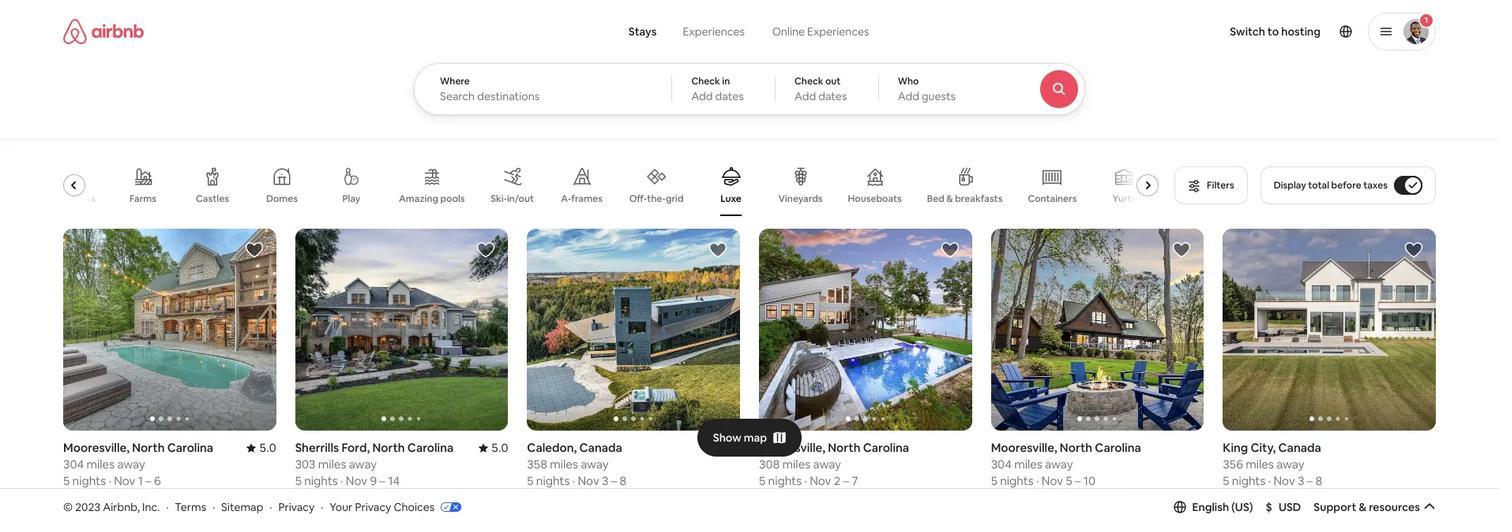 Task type: vqa. For each thing, say whether or not it's contained in the screenshot.
Add to wishlist: Home in New Orleans icon
no



Task type: describe. For each thing, give the bounding box(es) containing it.
nights for mooresville, north carolina 308 miles away 5 nights · nov 2 – 7
[[768, 474, 802, 489]]

5 5 from the left
[[991, 474, 998, 489]]

online experiences link
[[758, 16, 883, 47]]

miles for mooresville, north carolina 304 miles away 5 nights · nov 5 – 10
[[1014, 458, 1043, 473]]

resources
[[1369, 501, 1420, 515]]

$3,962
[[295, 495, 333, 510]]

your privacy choices link
[[330, 501, 461, 516]]

© 2023 airbnb, inc. ·
[[63, 501, 169, 515]]

farms
[[129, 193, 156, 205]]

stays tab panel
[[414, 63, 1129, 115]]

– for mooresville, north carolina 304 miles away 5 nights · nov 5 – 10
[[1075, 474, 1081, 489]]

mooresville, north carolina 308 miles away 5 nights · nov 2 – 7
[[759, 441, 909, 489]]

nov inside the sherrills ford, north carolina 303 miles away 5 nights · nov 9 – 14 $3,962 total before taxes
[[346, 474, 367, 489]]

bed
[[927, 193, 945, 205]]

mooresville, for mooresville, north carolina 304 miles away 5 nights · nov 5 – 10
[[991, 441, 1057, 456]]

choices
[[394, 501, 435, 515]]

city,
[[1251, 441, 1276, 456]]

support
[[1314, 501, 1357, 515]]

miles inside caledon, canada 358 miles away 5 nights · nov 3 – 8
[[550, 458, 578, 473]]

1 privacy from the left
[[278, 501, 315, 515]]

taxes inside button
[[1364, 179, 1388, 192]]

king
[[1223, 441, 1248, 456]]

taxes inside mooresville, north carolina 304 miles away 5 nights · nov 1 – 6 $6,092 total before taxes
[[171, 495, 200, 510]]

3 inside caledon, canada 358 miles away 5 nights · nov 3 – 8
[[602, 474, 609, 489]]

9
[[370, 474, 377, 489]]

show map button
[[697, 419, 802, 457]]

ski-
[[491, 193, 507, 205]]

grid
[[666, 193, 684, 205]]

©
[[63, 501, 73, 515]]

10
[[1084, 474, 1096, 489]]

check in add dates
[[692, 75, 744, 103]]

switch to hosting
[[1230, 24, 1321, 39]]

303
[[295, 458, 316, 473]]

luxe
[[721, 193, 742, 205]]

amazing pools
[[399, 193, 465, 205]]

dates for check out add dates
[[819, 89, 847, 103]]

add inside who add guests
[[898, 89, 919, 103]]

houseboats
[[848, 193, 902, 205]]

5 inside 'king city, canada 356 miles away 5 nights · nov 3 – 8 $28,951 total before taxes'
[[1223, 474, 1230, 489]]

experiences inside 'button'
[[683, 24, 745, 39]]

add to wishlist: king city, canada image
[[1405, 241, 1423, 260]]

Where field
[[440, 89, 646, 103]]

terms
[[175, 501, 206, 515]]

containers
[[1028, 193, 1077, 205]]

display
[[1274, 179, 1306, 192]]

your privacy choices
[[330, 501, 435, 515]]

what can we help you find? tab list
[[616, 16, 758, 47]]

a-frames
[[561, 193, 603, 205]]

off-the-grid
[[629, 193, 684, 205]]

show
[[713, 431, 742, 445]]

1 inside dropdown button
[[1425, 15, 1428, 25]]

amazing
[[399, 193, 438, 205]]

carolina for mooresville, north carolina 308 miles away 5 nights · nov 2 – 7
[[863, 441, 909, 456]]

in
[[722, 75, 730, 88]]

$
[[1266, 501, 1273, 515]]

pools
[[440, 193, 465, 205]]

5.0 out of 5 average rating image
[[247, 441, 276, 456]]

5.0 for mooresville, north carolina 304 miles away 5 nights · nov 1 – 6 $6,092 total before taxes
[[259, 441, 276, 456]]

nights for king city, canada 356 miles away 5 nights · nov 3 – 8 $28,951 total before taxes
[[1232, 474, 1266, 489]]

experiences button
[[669, 16, 758, 47]]

vineyards
[[779, 193, 823, 205]]

off-
[[629, 193, 647, 205]]

caledon, canada 358 miles away 5 nights · nov 3 – 8
[[527, 441, 627, 489]]

nights for mooresville, north carolina 304 miles away 5 nights · nov 5 – 10
[[1000, 474, 1034, 489]]

& for support
[[1359, 501, 1367, 515]]

nov for mooresville, north carolina 304 miles away 5 nights · nov 5 – 10
[[1042, 474, 1063, 489]]

north for mooresville, north carolina 308 miles away 5 nights · nov 2 – 7
[[828, 441, 861, 456]]

– for mooresville, north carolina 308 miles away 5 nights · nov 2 – 7
[[843, 474, 849, 489]]

6 5 from the left
[[1066, 474, 1072, 489]]

canada inside 'king city, canada 356 miles away 5 nights · nov 3 – 8 $28,951 total before taxes'
[[1279, 441, 1321, 456]]

bed & breakfasts
[[927, 193, 1003, 205]]

before inside the sherrills ford, north carolina 303 miles away 5 nights · nov 9 – 14 $3,962 total before taxes
[[363, 495, 400, 510]]

north inside the sherrills ford, north carolina 303 miles away 5 nights · nov 9 – 14 $3,962 total before taxes
[[372, 441, 405, 456]]

6
[[154, 474, 161, 489]]

$ usd
[[1266, 501, 1301, 515]]

nights inside the sherrills ford, north carolina 303 miles away 5 nights · nov 9 – 14 $3,962 total before taxes
[[304, 474, 338, 489]]

nov for king city, canada 356 miles away 5 nights · nov 3 – 8 $28,951 total before taxes
[[1274, 474, 1295, 489]]

308
[[759, 458, 780, 473]]

support & resources button
[[1314, 501, 1436, 515]]

356
[[1223, 458, 1243, 473]]

canada inside caledon, canada 358 miles away 5 nights · nov 3 – 8
[[579, 441, 622, 456]]

ski-in/out
[[491, 193, 534, 205]]

nov for mooresville, north carolina 304 miles away 5 nights · nov 1 – 6 $6,092 total before taxes
[[114, 474, 135, 489]]

· inside 'king city, canada 356 miles away 5 nights · nov 3 – 8 $28,951 total before taxes'
[[1268, 474, 1271, 489]]

5.0 out of 5 average rating image
[[479, 441, 508, 456]]

yurts
[[1113, 193, 1136, 205]]

parks
[[71, 193, 96, 205]]

nov for mooresville, north carolina 308 miles away 5 nights · nov 2 – 7
[[810, 474, 831, 489]]

add to wishlist: mooresville, north carolina image
[[245, 241, 264, 260]]

1 button
[[1368, 13, 1436, 51]]

carolina for mooresville, north carolina 304 miles away 5 nights · nov 1 – 6 $6,092 total before taxes
[[167, 441, 213, 456]]

filters
[[1207, 179, 1234, 192]]

online experiences
[[772, 24, 869, 39]]

nights for mooresville, north carolina 304 miles away 5 nights · nov 1 – 6 $6,092 total before taxes
[[72, 474, 106, 489]]

mooresville, north carolina 304 miles away 5 nights · nov 1 – 6 $6,092 total before taxes
[[63, 441, 213, 510]]

filters button
[[1175, 167, 1248, 205]]

7
[[852, 474, 858, 489]]

english (us)
[[1192, 501, 1253, 515]]

out
[[825, 75, 841, 88]]

airbnb,
[[103, 501, 140, 515]]

who
[[898, 75, 919, 88]]

– for king city, canada 356 miles away 5 nights · nov 3 – 8 $28,951 total before taxes
[[1307, 474, 1313, 489]]

sitemap link
[[221, 501, 263, 515]]

english (us) button
[[1173, 501, 1253, 515]]

total inside the sherrills ford, north carolina 303 miles away 5 nights · nov 9 – 14 $3,962 total before taxes
[[335, 495, 361, 510]]

usd
[[1279, 501, 1301, 515]]



Task type: locate. For each thing, give the bounding box(es) containing it.
5 inside mooresville, north carolina 308 miles away 5 nights · nov 2 – 7
[[759, 474, 766, 489]]

0 horizontal spatial mooresville,
[[63, 441, 130, 456]]

nov inside caledon, canada 358 miles away 5 nights · nov 3 – 8
[[578, 474, 599, 489]]

total inside 'king city, canada 356 miles away 5 nights · nov 3 – 8 $28,951 total before taxes'
[[1268, 495, 1293, 510]]

· left privacy link
[[270, 501, 272, 515]]

terms link
[[175, 501, 206, 515]]

5.0 left caledon,
[[491, 441, 508, 456]]

mooresville, inside mooresville, north carolina 308 miles away 5 nights · nov 2 – 7
[[759, 441, 826, 456]]

3 carolina from the left
[[407, 441, 454, 456]]

total inside button
[[1308, 179, 1330, 192]]

1 horizontal spatial add to wishlist: mooresville, north carolina image
[[1173, 241, 1191, 260]]

0 horizontal spatial canada
[[579, 441, 622, 456]]

online
[[772, 24, 805, 39]]

358
[[527, 458, 547, 473]]

1 horizontal spatial check
[[795, 75, 823, 88]]

2 nov from the left
[[810, 474, 831, 489]]

before right display
[[1332, 179, 1362, 192]]

nights up $3,962
[[304, 474, 338, 489]]

check left 'in'
[[692, 75, 720, 88]]

before
[[1332, 179, 1362, 192], [131, 495, 168, 510], [363, 495, 400, 510], [1296, 495, 1333, 510]]

nov
[[114, 474, 135, 489], [810, 474, 831, 489], [346, 474, 367, 489], [578, 474, 599, 489], [1042, 474, 1063, 489], [1274, 474, 1295, 489]]

5 inside mooresville, north carolina 304 miles away 5 nights · nov 1 – 6 $6,092 total before taxes
[[63, 474, 70, 489]]

0 horizontal spatial 3
[[602, 474, 609, 489]]

0 horizontal spatial 8
[[620, 474, 627, 489]]

add for check in add dates
[[692, 89, 713, 103]]

away for king city, canada 356 miles away 5 nights · nov 3 – 8 $28,951 total before taxes
[[1277, 458, 1305, 473]]

add down "online experiences"
[[795, 89, 816, 103]]

1 nights from the left
[[72, 474, 106, 489]]

2 north from the left
[[828, 441, 861, 456]]

add to wishlist: caledon, canada image
[[709, 241, 728, 260]]

3 away from the left
[[349, 458, 377, 473]]

privacy down 9
[[355, 501, 391, 515]]

0 horizontal spatial privacy
[[278, 501, 315, 515]]

1 8 from the left
[[620, 474, 627, 489]]

away inside the mooresville, north carolina 304 miles away 5 nights · nov 5 – 10
[[1045, 458, 1073, 473]]

– inside 'king city, canada 356 miles away 5 nights · nov 3 – 8 $28,951 total before taxes'
[[1307, 474, 1313, 489]]

0 horizontal spatial dates
[[715, 89, 744, 103]]

mooresville, north carolina 304 miles away 5 nights · nov 5 – 10
[[991, 441, 1141, 489]]

1 horizontal spatial 1
[[1425, 15, 1428, 25]]

add to wishlist: mooresville, north carolina image down filters button on the right of page
[[1173, 241, 1191, 260]]

caledon,
[[527, 441, 577, 456]]

6 nights from the left
[[1232, 474, 1266, 489]]

1 horizontal spatial mooresville,
[[759, 441, 826, 456]]

– inside the sherrills ford, north carolina 303 miles away 5 nights · nov 9 – 14 $3,962 total before taxes
[[379, 474, 385, 489]]

– inside caledon, canada 358 miles away 5 nights · nov 3 – 8
[[611, 474, 617, 489]]

1 horizontal spatial privacy
[[355, 501, 391, 515]]

before inside button
[[1332, 179, 1362, 192]]

– for mooresville, north carolina 304 miles away 5 nights · nov 1 – 6 $6,092 total before taxes
[[146, 474, 151, 489]]

(us)
[[1232, 501, 1253, 515]]

3 mooresville, from the left
[[991, 441, 1057, 456]]

2 canada from the left
[[1279, 441, 1321, 456]]

nights down 358
[[536, 474, 570, 489]]

1 away from the left
[[117, 458, 145, 473]]

2 3 from the left
[[1298, 474, 1305, 489]]

1 vertical spatial 1
[[138, 474, 143, 489]]

2
[[834, 474, 841, 489]]

0 horizontal spatial check
[[692, 75, 720, 88]]

miles for mooresville, north carolina 304 miles away 5 nights · nov 1 – 6 $6,092 total before taxes
[[86, 458, 115, 473]]

away inside the sherrills ford, north carolina 303 miles away 5 nights · nov 9 – 14 $3,962 total before taxes
[[349, 458, 377, 473]]

4 – from the left
[[611, 474, 617, 489]]

4 miles from the left
[[550, 458, 578, 473]]

guests
[[922, 89, 956, 103]]

away inside 'king city, canada 356 miles away 5 nights · nov 3 – 8 $28,951 total before taxes'
[[1277, 458, 1305, 473]]

to
[[1268, 24, 1279, 39]]

2 miles from the left
[[782, 458, 811, 473]]

stays
[[629, 24, 657, 39]]

3 miles from the left
[[318, 458, 346, 473]]

304 inside the mooresville, north carolina 304 miles away 5 nights · nov 5 – 10
[[991, 458, 1012, 473]]

canada right city,
[[1279, 441, 1321, 456]]

3 nights from the left
[[304, 474, 338, 489]]

· up the © 2023 airbnb, inc. ·
[[109, 474, 111, 489]]

before down the 6
[[131, 495, 168, 510]]

0 horizontal spatial add to wishlist: mooresville, north carolina image
[[941, 241, 960, 260]]

profile element
[[908, 0, 1436, 63]]

6 nov from the left
[[1274, 474, 1295, 489]]

dates inside 'check out add dates'
[[819, 89, 847, 103]]

who add guests
[[898, 75, 956, 103]]

1 5.0 from the left
[[259, 441, 276, 456]]

·
[[109, 474, 111, 489], [804, 474, 807, 489], [340, 474, 343, 489], [572, 474, 575, 489], [1036, 474, 1039, 489], [1268, 474, 1271, 489], [166, 501, 169, 515], [212, 501, 215, 515], [270, 501, 272, 515], [321, 501, 323, 515]]

0 vertical spatial 1
[[1425, 15, 1428, 25]]

english
[[1192, 501, 1229, 515]]

5 nights from the left
[[1000, 474, 1034, 489]]

2 5 from the left
[[759, 474, 766, 489]]

304 for mooresville, north carolina 304 miles away 5 nights · nov 1 – 6 $6,092 total before taxes
[[63, 458, 84, 473]]

· left the 10
[[1036, 474, 1039, 489]]

2 5.0 from the left
[[491, 441, 508, 456]]

None search field
[[414, 0, 1129, 115]]

taxes
[[1364, 179, 1388, 192], [171, 495, 200, 510], [402, 495, 432, 510], [1335, 495, 1365, 510]]

3 nov from the left
[[346, 474, 367, 489]]

sherrills
[[295, 441, 339, 456]]

5 inside the sherrills ford, north carolina 303 miles away 5 nights · nov 9 – 14 $3,962 total before taxes
[[295, 474, 302, 489]]

3 – from the left
[[379, 474, 385, 489]]

2 8 from the left
[[1316, 474, 1323, 489]]

1 add from the left
[[692, 89, 713, 103]]

display total before taxes
[[1274, 179, 1388, 192]]

– inside mooresville, north carolina 304 miles away 5 nights · nov 1 – 6 $6,092 total before taxes
[[146, 474, 151, 489]]

1 horizontal spatial add
[[795, 89, 816, 103]]

add to wishlist: mooresville, north carolina image
[[941, 241, 960, 260], [1173, 241, 1191, 260]]

2 check from the left
[[795, 75, 823, 88]]

0 horizontal spatial 1
[[138, 474, 143, 489]]

carolina inside the sherrills ford, north carolina 303 miles away 5 nights · nov 9 – 14 $3,962 total before taxes
[[407, 441, 454, 456]]

away for mooresville, north carolina 308 miles away 5 nights · nov 2 – 7
[[813, 458, 841, 473]]

nights inside 'king city, canada 356 miles away 5 nights · nov 3 – 8 $28,951 total before taxes'
[[1232, 474, 1266, 489]]

& right "support"
[[1359, 501, 1367, 515]]

· left 2
[[804, 474, 807, 489]]

add to wishlist: sherrills ford, north carolina image
[[477, 241, 496, 260]]

2 304 from the left
[[991, 458, 1012, 473]]

dates for check in add dates
[[715, 89, 744, 103]]

sherrills ford, north carolina 303 miles away 5 nights · nov 9 – 14 $3,962 total before taxes
[[295, 441, 454, 510]]

domes
[[266, 193, 298, 205]]

mooresville, inside mooresville, north carolina 304 miles away 5 nights · nov 1 – 6 $6,092 total before taxes
[[63, 441, 130, 456]]

miles inside the mooresville, north carolina 304 miles away 5 nights · nov 5 – 10
[[1014, 458, 1043, 473]]

before right $ on the bottom of the page
[[1296, 495, 1333, 510]]

nov inside 'king city, canada 356 miles away 5 nights · nov 3 – 8 $28,951 total before taxes'
[[1274, 474, 1295, 489]]

· left your
[[321, 501, 323, 515]]

nights
[[72, 474, 106, 489], [768, 474, 802, 489], [304, 474, 338, 489], [536, 474, 570, 489], [1000, 474, 1034, 489], [1232, 474, 1266, 489]]

nights inside caledon, canada 358 miles away 5 nights · nov 3 – 8
[[536, 474, 570, 489]]

away inside caledon, canada 358 miles away 5 nights · nov 3 – 8
[[581, 458, 609, 473]]

north for mooresville, north carolina 304 miles away 5 nights · nov 1 – 6 $6,092 total before taxes
[[132, 441, 165, 456]]

check for check out add dates
[[795, 75, 823, 88]]

3
[[602, 474, 609, 489], [1298, 474, 1305, 489]]

inc.
[[142, 501, 160, 515]]

carolina inside mooresville, north carolina 304 miles away 5 nights · nov 1 – 6 $6,092 total before taxes
[[167, 441, 213, 456]]

play
[[342, 193, 361, 205]]

4 away from the left
[[581, 458, 609, 473]]

0 vertical spatial &
[[947, 193, 953, 205]]

nights up $6,092
[[72, 474, 106, 489]]

1 304 from the left
[[63, 458, 84, 473]]

miles inside mooresville, north carolina 304 miles away 5 nights · nov 1 – 6 $6,092 total before taxes
[[86, 458, 115, 473]]

$28,951
[[1223, 495, 1266, 510]]

switch
[[1230, 24, 1265, 39]]

1 north from the left
[[132, 441, 165, 456]]

· inside the mooresville, north carolina 304 miles away 5 nights · nov 5 – 10
[[1036, 474, 1039, 489]]

hosting
[[1281, 24, 1321, 39]]

check inside the check in add dates
[[692, 75, 720, 88]]

5 miles from the left
[[1014, 458, 1043, 473]]

miles for mooresville, north carolina 308 miles away 5 nights · nov 2 – 7
[[782, 458, 811, 473]]

north up the 10
[[1060, 441, 1093, 456]]

2 privacy from the left
[[355, 501, 391, 515]]

1 inside mooresville, north carolina 304 miles away 5 nights · nov 1 – 6 $6,092 total before taxes
[[138, 474, 143, 489]]

total right display
[[1308, 179, 1330, 192]]

north up 2
[[828, 441, 861, 456]]

1 horizontal spatial canada
[[1279, 441, 1321, 456]]

add to wishlist: mooresville, north carolina image down bed
[[941, 241, 960, 260]]

before down 9
[[363, 495, 400, 510]]

6 miles from the left
[[1246, 458, 1274, 473]]

privacy down the 303
[[278, 501, 315, 515]]

5.0 for sherrills ford, north carolina 303 miles away 5 nights · nov 9 – 14 $3,962 total before taxes
[[491, 441, 508, 456]]

5 nov from the left
[[1042, 474, 1063, 489]]

2 add from the left
[[795, 89, 816, 103]]

carolina inside mooresville, north carolina 308 miles away 5 nights · nov 2 – 7
[[863, 441, 909, 456]]

5 – from the left
[[1075, 474, 1081, 489]]

stays button
[[616, 16, 669, 47]]

away for mooresville, north carolina 304 miles away 5 nights · nov 5 – 10
[[1045, 458, 1073, 473]]

check
[[692, 75, 720, 88], [795, 75, 823, 88]]

miles inside 'king city, canada 356 miles away 5 nights · nov 3 – 8 $28,951 total before taxes'
[[1246, 458, 1274, 473]]

1 horizontal spatial 304
[[991, 458, 1012, 473]]

· inside mooresville, north carolina 308 miles away 5 nights · nov 2 – 7
[[804, 474, 807, 489]]

national
[[32, 193, 69, 205]]

experiences right online
[[807, 24, 869, 39]]

your
[[330, 501, 353, 515]]

2 nights from the left
[[768, 474, 802, 489]]

6 away from the left
[[1277, 458, 1305, 473]]

3 5 from the left
[[295, 474, 302, 489]]

& for bed
[[947, 193, 953, 205]]

nov inside mooresville, north carolina 304 miles away 5 nights · nov 1 – 6 $6,092 total before taxes
[[114, 474, 135, 489]]

show map
[[713, 431, 767, 445]]

1 mooresville, from the left
[[63, 441, 130, 456]]

2 carolina from the left
[[863, 441, 909, 456]]

miles for king city, canada 356 miles away 5 nights · nov 3 – 8 $28,951 total before taxes
[[1246, 458, 1274, 473]]

north inside mooresville, north carolina 308 miles away 5 nights · nov 2 – 7
[[828, 441, 861, 456]]

– inside mooresville, north carolina 308 miles away 5 nights · nov 2 – 7
[[843, 474, 849, 489]]

14
[[388, 474, 400, 489]]

1 check from the left
[[692, 75, 720, 88]]

0 horizontal spatial &
[[947, 193, 953, 205]]

1 carolina from the left
[[167, 441, 213, 456]]

– inside the mooresville, north carolina 304 miles away 5 nights · nov 5 – 10
[[1075, 474, 1081, 489]]

experiences up 'in'
[[683, 24, 745, 39]]

dates down out
[[819, 89, 847, 103]]

add to wishlist: mooresville, north carolina image for 308 miles away
[[941, 241, 960, 260]]

· inside mooresville, north carolina 304 miles away 5 nights · nov 1 – 6 $6,092 total before taxes
[[109, 474, 111, 489]]

4 nov from the left
[[578, 474, 599, 489]]

& right bed
[[947, 193, 953, 205]]

1 horizontal spatial &
[[1359, 501, 1367, 515]]

304 for mooresville, north carolina 304 miles away 5 nights · nov 5 – 10
[[991, 458, 1012, 473]]

1 vertical spatial &
[[1359, 501, 1367, 515]]

north inside mooresville, north carolina 304 miles away 5 nights · nov 1 – 6 $6,092 total before taxes
[[132, 441, 165, 456]]

terms · sitemap · privacy
[[175, 501, 315, 515]]

away inside mooresville, north carolina 308 miles away 5 nights · nov 2 – 7
[[813, 458, 841, 473]]

add down who
[[898, 89, 919, 103]]

where
[[440, 75, 470, 88]]

1 – from the left
[[146, 474, 151, 489]]

total right $28,951
[[1268, 495, 1293, 510]]

· up $ on the bottom of the page
[[1268, 474, 1271, 489]]

breakfasts
[[955, 193, 1003, 205]]

5 inside caledon, canada 358 miles away 5 nights · nov 3 – 8
[[527, 474, 534, 489]]

2 away from the left
[[813, 458, 841, 473]]

canada right caledon,
[[579, 441, 622, 456]]

canada
[[579, 441, 622, 456], [1279, 441, 1321, 456]]

national parks
[[32, 193, 96, 205]]

1 5 from the left
[[63, 474, 70, 489]]

&
[[947, 193, 953, 205], [1359, 501, 1367, 515]]

nights down 308
[[768, 474, 802, 489]]

north up the 6
[[132, 441, 165, 456]]

1 nov from the left
[[114, 474, 135, 489]]

mooresville,
[[63, 441, 130, 456], [759, 441, 826, 456], [991, 441, 1057, 456]]

2 – from the left
[[843, 474, 849, 489]]

6 – from the left
[[1307, 474, 1313, 489]]

display total before taxes button
[[1260, 167, 1436, 205]]

2 mooresville, from the left
[[759, 441, 826, 456]]

taxes inside the sherrills ford, north carolina 303 miles away 5 nights · nov 9 – 14 $3,962 total before taxes
[[402, 495, 432, 510]]

· down caledon,
[[572, 474, 575, 489]]

4 carolina from the left
[[1095, 441, 1141, 456]]

away for mooresville, north carolina 304 miles away 5 nights · nov 1 – 6 $6,092 total before taxes
[[117, 458, 145, 473]]

ford,
[[342, 441, 370, 456]]

5.0
[[259, 441, 276, 456], [491, 441, 508, 456]]

1 horizontal spatial dates
[[819, 89, 847, 103]]

privacy inside 'your privacy choices' link
[[355, 501, 391, 515]]

check for check in add dates
[[692, 75, 720, 88]]

1 add to wishlist: mooresville, north carolina image from the left
[[941, 241, 960, 260]]

mooresville, for mooresville, north carolina 308 miles away 5 nights · nov 2 – 7
[[759, 441, 826, 456]]

none search field containing stays
[[414, 0, 1129, 115]]

group
[[32, 155, 1165, 216], [63, 229, 276, 431], [295, 229, 508, 431], [527, 229, 740, 431], [759, 229, 972, 431], [991, 229, 1204, 431], [1223, 229, 1436, 431]]

support & resources
[[1314, 501, 1420, 515]]

1 horizontal spatial 8
[[1316, 474, 1323, 489]]

1 horizontal spatial 5.0
[[491, 441, 508, 456]]

2 add to wishlist: mooresville, north carolina image from the left
[[1173, 241, 1191, 260]]

4 nights from the left
[[536, 474, 570, 489]]

switch to hosting link
[[1221, 15, 1330, 48]]

8 inside 'king city, canada 356 miles away 5 nights · nov 3 – 8 $28,951 total before taxes'
[[1316, 474, 1323, 489]]

1 3 from the left
[[602, 474, 609, 489]]

carolina for mooresville, north carolina 304 miles away 5 nights · nov 5 – 10
[[1095, 441, 1141, 456]]

north for mooresville, north carolina 304 miles away 5 nights · nov 5 – 10
[[1060, 441, 1093, 456]]

0 horizontal spatial add
[[692, 89, 713, 103]]

nov inside mooresville, north carolina 308 miles away 5 nights · nov 2 – 7
[[810, 474, 831, 489]]

5
[[63, 474, 70, 489], [759, 474, 766, 489], [295, 474, 302, 489], [527, 474, 534, 489], [991, 474, 998, 489], [1066, 474, 1072, 489], [1223, 474, 1230, 489]]

8
[[620, 474, 627, 489], [1316, 474, 1323, 489]]

nights up $28,951
[[1232, 474, 1266, 489]]

dates down 'in'
[[715, 89, 744, 103]]

· inside the sherrills ford, north carolina 303 miles away 5 nights · nov 9 – 14 $3,962 total before taxes
[[340, 474, 343, 489]]

· up your
[[340, 474, 343, 489]]

north inside the mooresville, north carolina 304 miles away 5 nights · nov 5 – 10
[[1060, 441, 1093, 456]]

sitemap
[[221, 501, 263, 515]]

dates inside the check in add dates
[[715, 89, 744, 103]]

1 dates from the left
[[715, 89, 744, 103]]

privacy link
[[278, 501, 315, 515]]

nov inside the mooresville, north carolina 304 miles away 5 nights · nov 5 – 10
[[1042, 474, 1063, 489]]

2023
[[75, 501, 100, 515]]

north right ford,
[[372, 441, 405, 456]]

7 5 from the left
[[1223, 474, 1230, 489]]

2 horizontal spatial mooresville,
[[991, 441, 1057, 456]]

0 horizontal spatial experiences
[[683, 24, 745, 39]]

$6,092
[[63, 495, 101, 510]]

· right the terms
[[212, 501, 215, 515]]

5 away from the left
[[1045, 458, 1073, 473]]

total right 2023
[[103, 495, 129, 510]]

total inside mooresville, north carolina 304 miles away 5 nights · nov 1 – 6 $6,092 total before taxes
[[103, 495, 129, 510]]

taxes inside 'king city, canada 356 miles away 5 nights · nov 3 – 8 $28,951 total before taxes'
[[1335, 495, 1365, 510]]

check out add dates
[[795, 75, 847, 103]]

king city, canada 356 miles away 5 nights · nov 3 – 8 $28,951 total before taxes
[[1223, 441, 1365, 510]]

nights inside mooresville, north carolina 304 miles away 5 nights · nov 1 – 6 $6,092 total before taxes
[[72, 474, 106, 489]]

add
[[692, 89, 713, 103], [795, 89, 816, 103], [898, 89, 919, 103]]

2 horizontal spatial add
[[898, 89, 919, 103]]

1 canada from the left
[[579, 441, 622, 456]]

3 add from the left
[[898, 89, 919, 103]]

0 horizontal spatial 304
[[63, 458, 84, 473]]

8 inside caledon, canada 358 miles away 5 nights · nov 3 – 8
[[620, 474, 627, 489]]

add inside 'check out add dates'
[[795, 89, 816, 103]]

2 dates from the left
[[819, 89, 847, 103]]

nights inside the mooresville, north carolina 304 miles away 5 nights · nov 5 – 10
[[1000, 474, 1034, 489]]

total
[[1308, 179, 1330, 192], [103, 495, 129, 510], [335, 495, 361, 510], [1268, 495, 1293, 510]]

group containing national parks
[[32, 155, 1165, 216]]

304
[[63, 458, 84, 473], [991, 458, 1012, 473]]

mooresville, for mooresville, north carolina 304 miles away 5 nights · nov 1 – 6 $6,092 total before taxes
[[63, 441, 130, 456]]

1 horizontal spatial 3
[[1298, 474, 1305, 489]]

miles inside the sherrills ford, north carolina 303 miles away 5 nights · nov 9 – 14 $3,962 total before taxes
[[318, 458, 346, 473]]

1 horizontal spatial experiences
[[807, 24, 869, 39]]

check inside 'check out add dates'
[[795, 75, 823, 88]]

304 inside mooresville, north carolina 304 miles away 5 nights · nov 1 – 6 $6,092 total before taxes
[[63, 458, 84, 473]]

miles
[[86, 458, 115, 473], [782, 458, 811, 473], [318, 458, 346, 473], [550, 458, 578, 473], [1014, 458, 1043, 473], [1246, 458, 1274, 473]]

check left out
[[795, 75, 823, 88]]

carolina
[[167, 441, 213, 456], [863, 441, 909, 456], [407, 441, 454, 456], [1095, 441, 1141, 456]]

castles
[[196, 193, 229, 205]]

before inside mooresville, north carolina 304 miles away 5 nights · nov 1 – 6 $6,092 total before taxes
[[131, 495, 168, 510]]

away inside mooresville, north carolina 304 miles away 5 nights · nov 1 – 6 $6,092 total before taxes
[[117, 458, 145, 473]]

2 experiences from the left
[[807, 24, 869, 39]]

frames
[[571, 193, 603, 205]]

· right inc.
[[166, 501, 169, 515]]

nights inside mooresville, north carolina 308 miles away 5 nights · nov 2 – 7
[[768, 474, 802, 489]]

add down experiences 'button' on the top of page
[[692, 89, 713, 103]]

the-
[[647, 193, 666, 205]]

miles inside mooresville, north carolina 308 miles away 5 nights · nov 2 – 7
[[782, 458, 811, 473]]

total right $3,962
[[335, 495, 361, 510]]

add inside the check in add dates
[[692, 89, 713, 103]]

1 experiences from the left
[[683, 24, 745, 39]]

add for check out add dates
[[795, 89, 816, 103]]

1 miles from the left
[[86, 458, 115, 473]]

nights left the 10
[[1000, 474, 1034, 489]]

add to wishlist: mooresville, north carolina image for 304 miles away
[[1173, 241, 1191, 260]]

3 inside 'king city, canada 356 miles away 5 nights · nov 3 – 8 $28,951 total before taxes'
[[1298, 474, 1305, 489]]

4 5 from the left
[[527, 474, 534, 489]]

0 horizontal spatial 5.0
[[259, 441, 276, 456]]

map
[[744, 431, 767, 445]]

carolina inside the mooresville, north carolina 304 miles away 5 nights · nov 5 – 10
[[1095, 441, 1141, 456]]

· inside caledon, canada 358 miles away 5 nights · nov 3 – 8
[[572, 474, 575, 489]]

4 north from the left
[[1060, 441, 1093, 456]]

–
[[146, 474, 151, 489], [843, 474, 849, 489], [379, 474, 385, 489], [611, 474, 617, 489], [1075, 474, 1081, 489], [1307, 474, 1313, 489]]

a-
[[561, 193, 571, 205]]

before inside 'king city, canada 356 miles away 5 nights · nov 3 – 8 $28,951 total before taxes'
[[1296, 495, 1333, 510]]

5.0 left sherrills
[[259, 441, 276, 456]]

3 north from the left
[[372, 441, 405, 456]]

mooresville, inside the mooresville, north carolina 304 miles away 5 nights · nov 5 – 10
[[991, 441, 1057, 456]]



